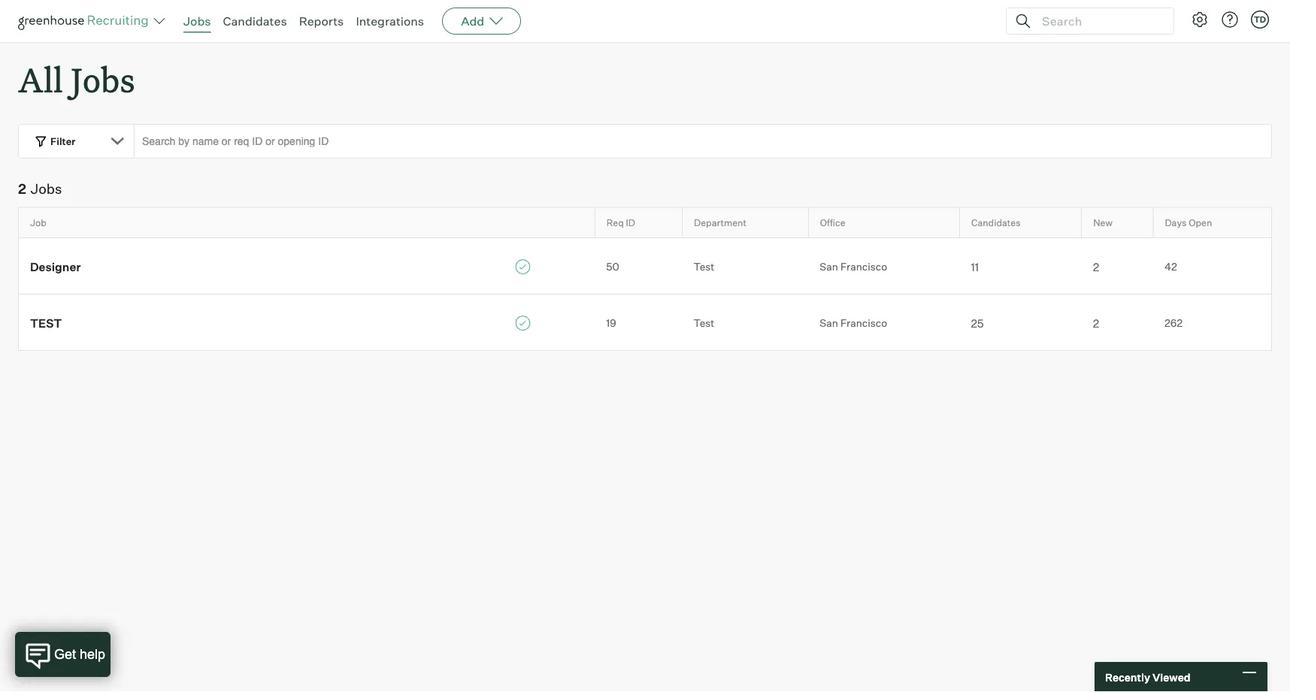Task type: describe. For each thing, give the bounding box(es) containing it.
2 for test
[[1094, 317, 1100, 330]]

all jobs
[[18, 57, 135, 102]]

integrations link
[[356, 14, 424, 29]]

1 vertical spatial candidates
[[972, 217, 1021, 229]]

department
[[694, 217, 747, 229]]

19
[[607, 317, 617, 330]]

td button
[[1249, 8, 1273, 32]]

0 vertical spatial 2
[[18, 180, 26, 197]]

reports
[[299, 14, 344, 29]]

filter
[[50, 135, 76, 147]]

san for test
[[820, 317, 839, 330]]

viewed
[[1153, 671, 1191, 684]]

0 horizontal spatial candidates
[[223, 14, 287, 29]]

add button
[[442, 8, 521, 35]]

candidates link
[[223, 14, 287, 29]]

25 link
[[960, 315, 1082, 331]]

50
[[607, 260, 620, 273]]

test link
[[19, 315, 595, 331]]

11 link
[[960, 258, 1082, 274]]

integrations
[[356, 14, 424, 29]]

req
[[607, 217, 624, 229]]

td button
[[1252, 11, 1270, 29]]

test for test
[[694, 317, 715, 330]]

job
[[30, 217, 47, 229]]

2 for designer
[[1094, 260, 1100, 274]]

2 link for test
[[1082, 315, 1154, 331]]

days open
[[1166, 217, 1213, 229]]

office
[[821, 217, 846, 229]]

Search by name or req ID or opening ID text field
[[134, 124, 1273, 159]]

262
[[1165, 317, 1183, 330]]

san francisco for test
[[820, 317, 888, 330]]

Search text field
[[1039, 10, 1161, 32]]

open
[[1189, 217, 1213, 229]]

francisco for test
[[841, 317, 888, 330]]

2 link for designer
[[1082, 258, 1154, 274]]

configure image
[[1192, 11, 1210, 29]]

td
[[1255, 14, 1267, 24]]

add
[[461, 14, 485, 29]]

test for designer
[[694, 260, 715, 273]]

francisco for designer
[[841, 260, 888, 273]]

greenhouse recruiting image
[[18, 12, 153, 30]]



Task type: vqa. For each thing, say whether or not it's contained in the screenshot.
Days
yes



Task type: locate. For each thing, give the bounding box(es) containing it.
1 vertical spatial 2
[[1094, 260, 1100, 274]]

1 vertical spatial francisco
[[841, 317, 888, 330]]

candidates up '11'
[[972, 217, 1021, 229]]

0 vertical spatial candidates
[[223, 14, 287, 29]]

1 2 link from the top
[[1082, 258, 1154, 274]]

jobs down greenhouse recruiting image
[[71, 57, 135, 102]]

2 2 link from the top
[[1082, 315, 1154, 331]]

42
[[1165, 260, 1178, 273]]

san
[[820, 260, 839, 273], [820, 317, 839, 330]]

2 san francisco from the top
[[820, 317, 888, 330]]

0 vertical spatial 2 link
[[1082, 258, 1154, 274]]

1 san francisco from the top
[[820, 260, 888, 273]]

2 test from the top
[[694, 317, 715, 330]]

recently viewed
[[1106, 671, 1191, 684]]

1 vertical spatial test
[[694, 317, 715, 330]]

2 vertical spatial 2
[[1094, 317, 1100, 330]]

2 link
[[1082, 258, 1154, 274], [1082, 315, 1154, 331]]

francisco
[[841, 260, 888, 273], [841, 317, 888, 330]]

2 link left 262
[[1082, 315, 1154, 331]]

san francisco
[[820, 260, 888, 273], [820, 317, 888, 330]]

jobs left candidates "link"
[[184, 14, 211, 29]]

0 vertical spatial francisco
[[841, 260, 888, 273]]

2 horizontal spatial jobs
[[184, 14, 211, 29]]

0 vertical spatial san francisco
[[820, 260, 888, 273]]

designer
[[30, 260, 81, 274]]

1 francisco from the top
[[841, 260, 888, 273]]

0 vertical spatial test
[[694, 260, 715, 273]]

1 horizontal spatial jobs
[[71, 57, 135, 102]]

jobs
[[184, 14, 211, 29], [71, 57, 135, 102], [31, 180, 62, 197]]

2 san from the top
[[820, 317, 839, 330]]

2 jobs
[[18, 180, 62, 197]]

recently
[[1106, 671, 1151, 684]]

1 san from the top
[[820, 260, 839, 273]]

2 link down new
[[1082, 258, 1154, 274]]

1 vertical spatial jobs
[[71, 57, 135, 102]]

designer link
[[19, 258, 595, 275]]

all
[[18, 57, 63, 102]]

candidates right jobs 'link'
[[223, 14, 287, 29]]

reports link
[[299, 14, 344, 29]]

1 horizontal spatial candidates
[[972, 217, 1021, 229]]

1 vertical spatial 2 link
[[1082, 315, 1154, 331]]

jobs up job at top
[[31, 180, 62, 197]]

2 francisco from the top
[[841, 317, 888, 330]]

days
[[1166, 217, 1187, 229]]

2 vertical spatial jobs
[[31, 180, 62, 197]]

jobs link
[[184, 14, 211, 29]]

0 vertical spatial jobs
[[184, 14, 211, 29]]

san francisco for designer
[[820, 260, 888, 273]]

2
[[18, 180, 26, 197], [1094, 260, 1100, 274], [1094, 317, 1100, 330]]

0 vertical spatial san
[[820, 260, 839, 273]]

new
[[1094, 217, 1113, 229]]

candidates
[[223, 14, 287, 29], [972, 217, 1021, 229]]

test
[[694, 260, 715, 273], [694, 317, 715, 330]]

req id
[[607, 217, 636, 229]]

id
[[626, 217, 636, 229]]

1 test from the top
[[694, 260, 715, 273]]

11
[[972, 260, 980, 274]]

0 horizontal spatial jobs
[[31, 180, 62, 197]]

test
[[30, 316, 62, 331]]

1 vertical spatial san
[[820, 317, 839, 330]]

25
[[972, 317, 985, 330]]

jobs for all jobs
[[71, 57, 135, 102]]

jobs for 2 jobs
[[31, 180, 62, 197]]

1 vertical spatial san francisco
[[820, 317, 888, 330]]

san for designer
[[820, 260, 839, 273]]



